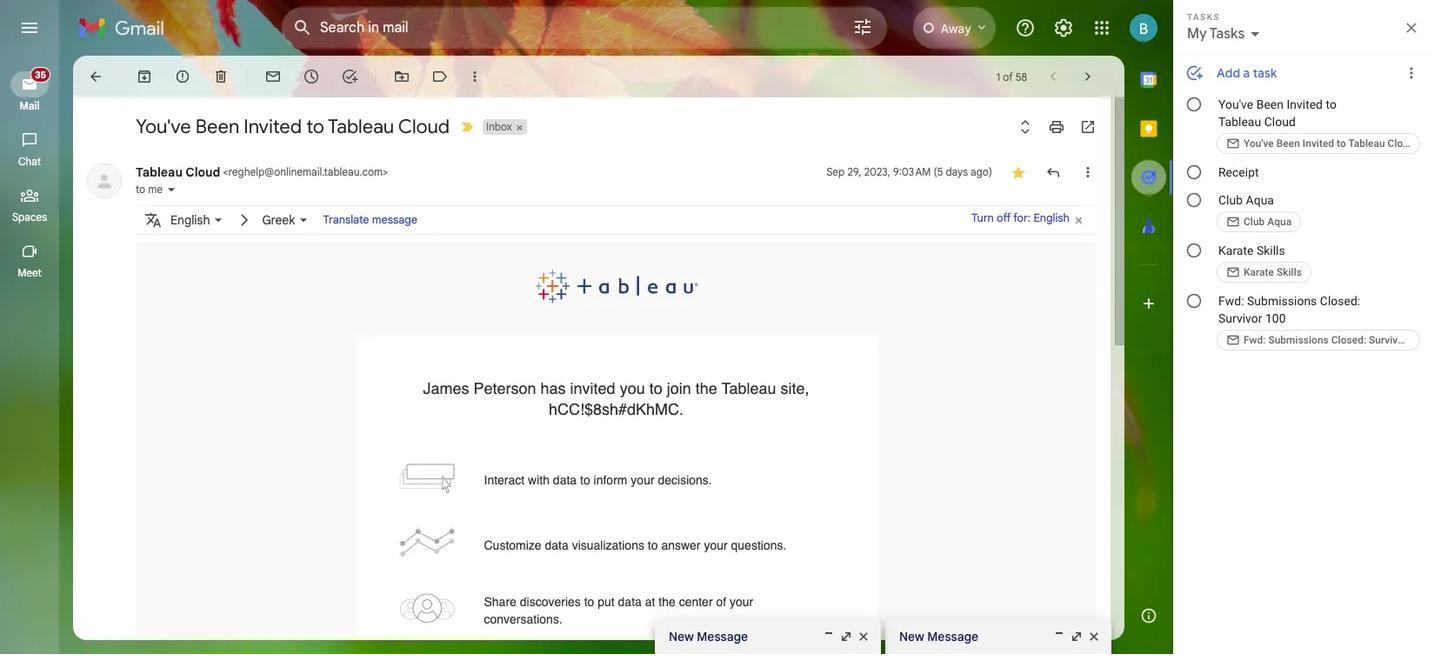 Task type: describe. For each thing, give the bounding box(es) containing it.
james peterson has invited you to join the tableau site, hcc!$8sh#dkhmc.
[[423, 379, 810, 418]]

tableau cloud < reghelp@onlinemail.tableau.com >
[[136, 164, 388, 180]]

sep
[[827, 165, 845, 178]]

Search in mail text field
[[320, 19, 804, 37]]

peterson
[[474, 379, 536, 397]]

your for answer
[[704, 538, 728, 552]]

meet heading
[[0, 266, 59, 280]]

settings image
[[1054, 17, 1074, 38]]

sep 29, 2023, 9:03 am (5 days ago)
[[827, 165, 993, 178]]

2023,
[[865, 165, 891, 178]]

visual select icon image
[[399, 463, 455, 493]]

message for pop out image
[[928, 629, 979, 645]]

1 horizontal spatial tableau
[[328, 115, 394, 138]]

1 vertical spatial tableau
[[136, 164, 183, 180]]

visualizations
[[572, 538, 645, 552]]

to inside share discoveries to put data at the center of your conversations.
[[584, 595, 595, 609]]

Starred checkbox
[[1010, 164, 1027, 181]]

inform
[[594, 474, 628, 487]]

chat heading
[[0, 155, 59, 169]]

9:03 am
[[893, 165, 931, 178]]

data inside share discoveries to put data at the center of your conversations.
[[618, 595, 642, 609]]

mail heading
[[0, 99, 59, 113]]

you've been invited to tableau cloud
[[136, 115, 450, 138]]

translate message
[[323, 213, 418, 227]]

turn off for: english
[[972, 211, 1070, 225]]

1 vertical spatial data
[[545, 538, 569, 552]]

off
[[997, 211, 1011, 225]]

spaces heading
[[0, 211, 59, 224]]

sep 29, 2023, 9:03 am (5 days ago) cell
[[827, 164, 993, 181]]

tableau logo image
[[523, 266, 710, 305]]

your inside share discoveries to put data at the center of your conversations.
[[730, 595, 754, 609]]

site,
[[781, 379, 810, 397]]

35
[[35, 69, 46, 81]]

of inside share discoveries to put data at the center of your conversations.
[[716, 595, 727, 609]]

minimize image for pop out icon
[[822, 630, 836, 644]]

message for pop out icon
[[697, 629, 748, 645]]

the inside james peterson has invited you to join the tableau site, hcc!$8sh#dkhmc.
[[696, 379, 718, 397]]

delete image
[[212, 68, 230, 85]]

1 of 58
[[997, 70, 1027, 83]]

new for 'minimize' icon related to pop out icon
[[669, 629, 694, 645]]

your for inform
[[631, 474, 655, 487]]

answer
[[662, 538, 701, 552]]

reghelp@onlinemail.tableau.com
[[228, 165, 383, 178]]

english
[[1034, 211, 1070, 225]]

message
[[372, 213, 418, 227]]

customize
[[484, 538, 542, 552]]

35 link
[[10, 67, 50, 97]]

important because you marked it as important. switch
[[458, 118, 476, 136]]

1
[[997, 70, 1001, 83]]

with
[[528, 474, 550, 487]]

discoveries
[[520, 595, 581, 609]]

james
[[423, 379, 469, 397]]

me
[[148, 183, 163, 196]]

meet
[[18, 266, 42, 279]]

mark as unread image
[[264, 68, 282, 85]]

invited
[[244, 115, 302, 138]]

inbox
[[486, 120, 512, 133]]

translate
[[323, 213, 369, 227]]



Task type: vqa. For each thing, say whether or not it's contained in the screenshot.
decisions.
yes



Task type: locate. For each thing, give the bounding box(es) containing it.
2 vertical spatial your
[[730, 595, 754, 609]]

the right at
[[659, 595, 676, 609]]

to left the answer
[[648, 538, 658, 552]]

data visualization icon image
[[399, 528, 455, 558]]

your right inform
[[631, 474, 655, 487]]

29,
[[848, 165, 862, 178]]

message
[[697, 629, 748, 645], [928, 629, 979, 645]]

1 vertical spatial your
[[704, 538, 728, 552]]

at
[[645, 595, 655, 609]]

the inside share discoveries to put data at the center of your conversations.
[[659, 595, 676, 609]]

interact
[[484, 474, 525, 487]]

to left "me"
[[136, 183, 145, 196]]

to me
[[136, 183, 163, 196]]

the right join
[[696, 379, 718, 397]]

2 vertical spatial data
[[618, 595, 642, 609]]

search in mail image
[[287, 12, 318, 44]]

advanced search options image
[[845, 10, 880, 44]]

data right with
[[553, 474, 577, 487]]

navigation
[[0, 56, 61, 654]]

gmail image
[[78, 10, 173, 45]]

<
[[223, 165, 228, 178]]

minimize image left pop out image
[[1053, 630, 1067, 644]]

2 message from the left
[[928, 629, 979, 645]]

to left the "put"
[[584, 595, 595, 609]]

1 horizontal spatial cloud
[[398, 115, 450, 138]]

new message down center
[[669, 629, 748, 645]]

has
[[541, 379, 566, 397]]

decisions.
[[658, 474, 712, 487]]

tableau cloud cell
[[136, 164, 388, 180]]

new message
[[669, 629, 748, 645], [900, 629, 979, 645]]

your
[[631, 474, 655, 487], [704, 538, 728, 552], [730, 595, 754, 609]]

1 horizontal spatial your
[[704, 538, 728, 552]]

2 vertical spatial tableau
[[722, 379, 776, 397]]

older image
[[1080, 68, 1097, 85]]

hcc!$8sh#dkhmc.
[[549, 400, 684, 418]]

the
[[696, 379, 718, 397], [659, 595, 676, 609]]

tableau left site,
[[722, 379, 776, 397]]

center
[[679, 595, 713, 609]]

0 horizontal spatial the
[[659, 595, 676, 609]]

0 vertical spatial the
[[696, 379, 718, 397]]

1 message from the left
[[697, 629, 748, 645]]

questions.
[[731, 538, 787, 552]]

1 horizontal spatial message
[[928, 629, 979, 645]]

Search in mail search field
[[282, 7, 887, 49]]

to left inform
[[580, 474, 590, 487]]

0 vertical spatial your
[[631, 474, 655, 487]]

ago)
[[971, 165, 993, 178]]

snooze image
[[303, 68, 320, 85]]

0 vertical spatial data
[[553, 474, 577, 487]]

data right customize
[[545, 538, 569, 552]]

new message right close image
[[900, 629, 979, 645]]

you've
[[136, 115, 191, 138]]

0 vertical spatial of
[[1003, 70, 1013, 83]]

archive image
[[136, 68, 153, 85]]

for:
[[1014, 211, 1031, 225]]

minimize image left pop out icon
[[822, 630, 836, 644]]

support image
[[1015, 17, 1036, 38]]

0 horizontal spatial cloud
[[186, 164, 220, 180]]

2 horizontal spatial tableau
[[722, 379, 776, 397]]

new
[[669, 629, 694, 645], [900, 629, 925, 645]]

you
[[620, 379, 645, 397]]

1 horizontal spatial minimize image
[[1053, 630, 1067, 644]]

of right 1 at right top
[[1003, 70, 1013, 83]]

0 horizontal spatial your
[[631, 474, 655, 487]]

of
[[1003, 70, 1013, 83], [716, 595, 727, 609]]

data
[[553, 474, 577, 487], [545, 538, 569, 552], [618, 595, 642, 609]]

invited
[[570, 379, 616, 397]]

1 minimize image from the left
[[822, 630, 836, 644]]

share
[[484, 595, 517, 609]]

1 new message from the left
[[669, 629, 748, 645]]

side panel section
[[1125, 56, 1174, 640]]

(5
[[934, 165, 943, 178]]

inbox button
[[483, 119, 514, 135]]

2 new from the left
[[900, 629, 925, 645]]

1 horizontal spatial new
[[900, 629, 925, 645]]

interact with data to inform your decisions.
[[484, 474, 712, 487]]

to right invited
[[306, 115, 324, 138]]

pop out image
[[840, 630, 853, 644]]

2 minimize image from the left
[[1053, 630, 1067, 644]]

minimize image
[[822, 630, 836, 644], [1053, 630, 1067, 644]]

starred image
[[1010, 164, 1027, 181]]

close image
[[1088, 630, 1101, 644]]

minimize image for pop out image
[[1053, 630, 1067, 644]]

0 horizontal spatial message
[[697, 629, 748, 645]]

0 horizontal spatial minimize image
[[822, 630, 836, 644]]

days
[[946, 165, 968, 178]]

share discoveries icon image
[[399, 593, 455, 623]]

tableau
[[328, 115, 394, 138], [136, 164, 183, 180], [722, 379, 776, 397]]

>
[[383, 165, 388, 178]]

2 new message from the left
[[900, 629, 979, 645]]

0 horizontal spatial new
[[669, 629, 694, 645]]

mail
[[19, 99, 40, 112]]

to left join
[[650, 379, 663, 397]]

data left at
[[618, 595, 642, 609]]

1 horizontal spatial of
[[1003, 70, 1013, 83]]

back to inbox image
[[87, 68, 104, 85]]

close image
[[857, 630, 871, 644]]

1 vertical spatial of
[[716, 595, 727, 609]]

0 vertical spatial tableau
[[328, 115, 394, 138]]

new message for pop out icon
[[669, 629, 748, 645]]

to
[[306, 115, 324, 138], [136, 183, 145, 196], [650, 379, 663, 397], [580, 474, 590, 487], [648, 538, 658, 552], [584, 595, 595, 609]]

new message for pop out image
[[900, 629, 979, 645]]

2 horizontal spatial your
[[730, 595, 754, 609]]

navigation containing mail
[[0, 56, 61, 654]]

conversations.
[[484, 612, 563, 626]]

0 horizontal spatial new message
[[669, 629, 748, 645]]

spaces
[[12, 211, 47, 224]]

join
[[667, 379, 691, 397]]

new for 'minimize' icon associated with pop out image
[[900, 629, 925, 645]]

1 vertical spatial the
[[659, 595, 676, 609]]

your right center
[[730, 595, 754, 609]]

main menu image
[[19, 17, 40, 38]]

report spam image
[[174, 68, 191, 85]]

0 vertical spatial cloud
[[398, 115, 450, 138]]

1 vertical spatial cloud
[[186, 164, 220, 180]]

new right close image
[[900, 629, 925, 645]]

tableau down add to tasks icon
[[328, 115, 394, 138]]

share discoveries to put data at the center of your conversations.
[[484, 595, 754, 626]]

1 horizontal spatial new message
[[900, 629, 979, 645]]

cloud left important because you marked it as important. switch
[[398, 115, 450, 138]]

1 horizontal spatial the
[[696, 379, 718, 397]]

tab list
[[1125, 56, 1174, 592]]

turn
[[972, 211, 994, 225]]

0 horizontal spatial of
[[716, 595, 727, 609]]

customize data visualizations to answer your questions.
[[484, 538, 787, 552]]

been
[[195, 115, 239, 138]]

1 new from the left
[[669, 629, 694, 645]]

put
[[598, 595, 615, 609]]

0 horizontal spatial tableau
[[136, 164, 183, 180]]

chat
[[18, 155, 41, 168]]

new down center
[[669, 629, 694, 645]]

your right the answer
[[704, 538, 728, 552]]

cloud left <
[[186, 164, 220, 180]]

tableau up "me"
[[136, 164, 183, 180]]

58
[[1016, 70, 1027, 83]]

add to tasks image
[[341, 68, 358, 85]]

tableau inside james peterson has invited you to join the tableau site, hcc!$8sh#dkhmc.
[[722, 379, 776, 397]]

pop out image
[[1070, 630, 1084, 644]]

cloud
[[398, 115, 450, 138], [186, 164, 220, 180]]

of right center
[[716, 595, 727, 609]]

to inside james peterson has invited you to join the tableau site, hcc!$8sh#dkhmc.
[[650, 379, 663, 397]]



